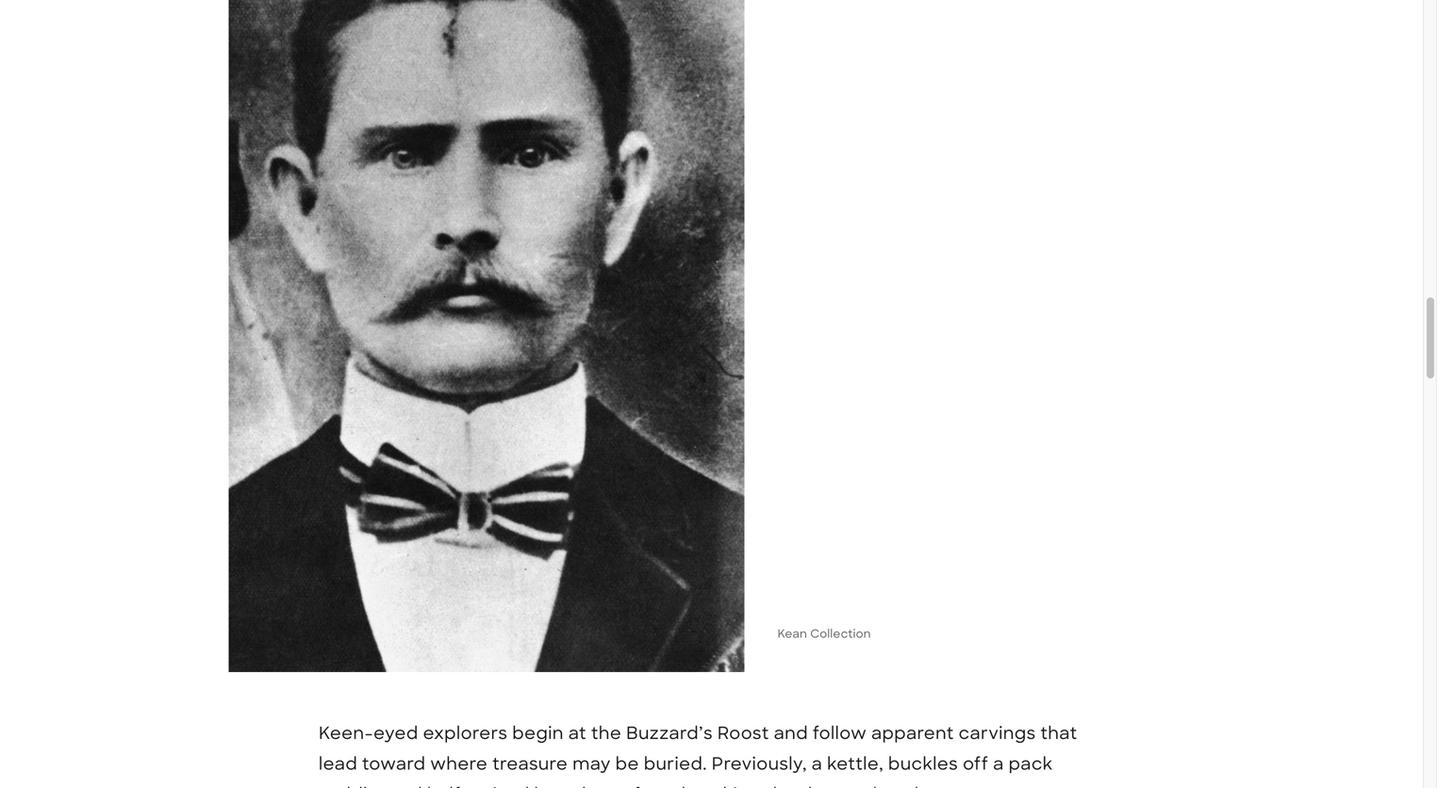 Task type: describe. For each thing, give the bounding box(es) containing it.
previously,
[[712, 753, 807, 776]]

roost
[[718, 723, 770, 745]]

at
[[569, 723, 587, 745]]

treasure
[[493, 753, 568, 776]]

1 horizontal spatial the
[[766, 784, 796, 789]]

there
[[908, 784, 956, 789]]

pack
[[1009, 753, 1053, 776]]

where
[[431, 753, 488, 776]]

may
[[573, 753, 611, 776]]

lead
[[319, 753, 358, 776]]

saddle,
[[319, 784, 384, 789]]

begin
[[513, 723, 564, 745]]

0 horizontal spatial a
[[466, 784, 477, 789]]

2 horizontal spatial a
[[994, 753, 1004, 776]]

kean
[[778, 627, 808, 642]]

toward
[[362, 753, 426, 776]]

apparent
[[872, 723, 954, 745]]

1 horizontal spatial a
[[812, 753, 823, 776]]

1 horizontal spatial and
[[774, 723, 808, 745]]

keen-eyed explorers begin at the buzzard's roost and follow apparent carvings that lead toward where treasure may be buried. previously, a kettle, buckles off a pack saddle, and half a pistol have been found, stoking the theory that there are mo
[[319, 723, 1078, 789]]

found,
[[634, 784, 691, 789]]



Task type: vqa. For each thing, say whether or not it's contained in the screenshot.
at
yes



Task type: locate. For each thing, give the bounding box(es) containing it.
the
[[591, 723, 622, 745], [766, 784, 796, 789]]

1 vertical spatial that
[[866, 784, 903, 789]]

the down "previously,"
[[766, 784, 796, 789]]

0 horizontal spatial that
[[866, 784, 903, 789]]

that up pack
[[1041, 723, 1078, 745]]

have
[[534, 784, 578, 789]]

half
[[427, 784, 461, 789]]

pistol
[[481, 784, 530, 789]]

explorers
[[423, 723, 508, 745]]

and
[[774, 723, 808, 745], [389, 784, 423, 789]]

off
[[963, 753, 989, 776]]

0 vertical spatial the
[[591, 723, 622, 745]]

collection
[[811, 627, 871, 642]]

a up theory
[[812, 753, 823, 776]]

be
[[616, 753, 640, 776]]

that
[[1041, 723, 1078, 745], [866, 784, 903, 789]]

are
[[961, 784, 990, 789]]

buzzard's
[[627, 723, 713, 745]]

that down kettle,
[[866, 784, 903, 789]]

and up "previously,"
[[774, 723, 808, 745]]

a down where
[[466, 784, 477, 789]]

stoking
[[695, 784, 761, 789]]

eyed
[[374, 723, 419, 745]]

0 vertical spatial that
[[1041, 723, 1078, 745]]

a right off
[[994, 753, 1004, 776]]

0 horizontal spatial and
[[389, 784, 423, 789]]

a
[[812, 753, 823, 776], [994, 753, 1004, 776], [466, 784, 477, 789]]

follow
[[813, 723, 867, 745]]

buried.
[[644, 753, 707, 776]]

1 horizontal spatial that
[[1041, 723, 1078, 745]]

kean collection
[[778, 627, 871, 642]]

the right at
[[591, 723, 622, 745]]

1 vertical spatial the
[[766, 784, 796, 789]]

buckles
[[889, 753, 959, 776]]

and down toward
[[389, 784, 423, 789]]

0 horizontal spatial the
[[591, 723, 622, 745]]

1 vertical spatial and
[[389, 784, 423, 789]]

kettle,
[[827, 753, 884, 776]]

keen-
[[319, 723, 374, 745]]

carvings
[[959, 723, 1036, 745]]

been
[[582, 784, 629, 789]]

theory
[[801, 784, 861, 789]]

0 vertical spatial and
[[774, 723, 808, 745]]



